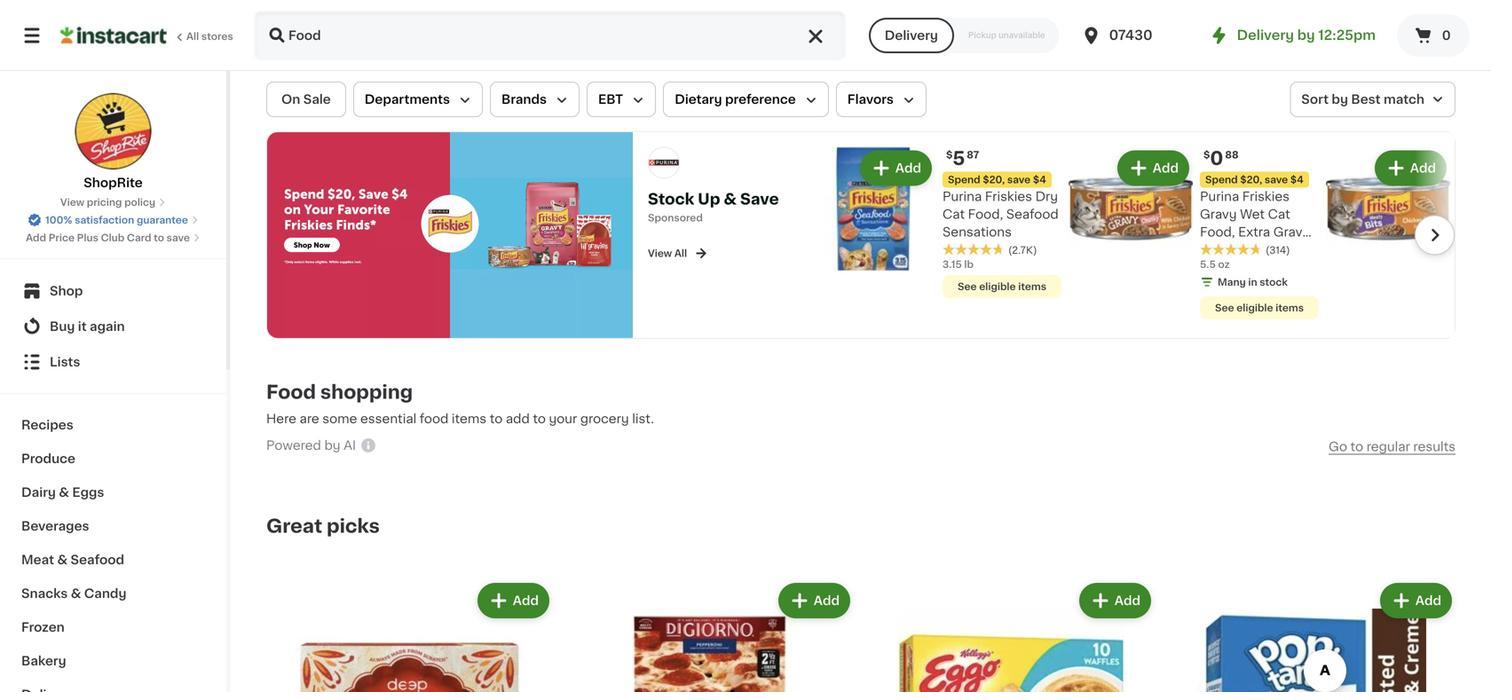 Task type: locate. For each thing, give the bounding box(es) containing it.
friskies for 5
[[985, 191, 1032, 203]]

2 $20, from the left
[[1240, 175, 1263, 185]]

to right go
[[1351, 441, 1364, 453]]

see eligible items button down many in stock
[[1200, 297, 1319, 320]]

1 horizontal spatial $4
[[1291, 175, 1304, 185]]

see eligible items down lb
[[958, 282, 1047, 292]]

view down spo
[[648, 249, 672, 258]]

dairy
[[21, 486, 56, 499]]

eligible
[[979, 282, 1016, 292], [1237, 303, 1273, 313]]

food, inside purina friskies dry cat food, seafood sensations
[[968, 208, 1003, 221]]

0 vertical spatial view
[[60, 198, 84, 207]]

seafood inside purina friskies dry cat food, seafood sensations
[[1006, 208, 1059, 221]]

friskies inside purina friskies dry cat food, seafood sensations
[[985, 191, 1032, 203]]

1 vertical spatial eligible
[[1237, 303, 1273, 313]]

1 horizontal spatial save
[[1007, 175, 1031, 185]]

see eligible items down many in stock
[[1215, 303, 1304, 313]]

purina inside purina friskies dry cat food, seafood sensations
[[943, 191, 982, 203]]

& right meat
[[57, 554, 68, 566]]

picks
[[327, 517, 380, 536]]

0 horizontal spatial spend $20, save $4
[[948, 175, 1046, 185]]

5
[[953, 149, 965, 168]]

purina down $ 0 88
[[1200, 191, 1239, 203]]

view all
[[648, 249, 687, 258]]

0 horizontal spatial see
[[958, 282, 977, 292]]

& for seafood
[[57, 554, 68, 566]]

1 vertical spatial seafood
[[71, 554, 124, 566]]

shoprite logo image
[[74, 92, 152, 170]]

1 vertical spatial all
[[675, 249, 687, 258]]

0 horizontal spatial friskies
[[985, 191, 1032, 203]]

0 horizontal spatial 0
[[1210, 149, 1224, 168]]

ebt button
[[587, 82, 656, 117]]

& right up on the left of the page
[[724, 192, 737, 207]]

add price plus club card to save
[[26, 233, 190, 243]]

$ for 0
[[1204, 150, 1210, 160]]

essential
[[360, 413, 417, 425]]

gravy left wet at top
[[1200, 208, 1237, 221]]

save for 5
[[1007, 175, 1031, 185]]

lists
[[50, 356, 80, 368]]

1 $20, from the left
[[983, 175, 1005, 185]]

add inside 'add price plus club card to save' link
[[26, 233, 46, 243]]

add link
[[1326, 147, 1491, 293]]

2 horizontal spatial save
[[1265, 175, 1288, 185]]

by inside field
[[1332, 93, 1348, 106]]

shoprite
[[84, 177, 143, 189]]

dairy & eggs
[[21, 486, 104, 499]]

see eligible items button down lb
[[943, 275, 1062, 298]]

gravy down chicken
[[1200, 279, 1237, 292]]

stock up & save spo nsored
[[648, 192, 779, 223]]

shop link
[[11, 273, 216, 309]]

stores
[[201, 32, 233, 41]]

on sale button
[[266, 82, 346, 117]]

beverages link
[[11, 510, 216, 543]]

2 $ from the left
[[1204, 150, 1210, 160]]

0 horizontal spatial items
[[452, 413, 487, 425]]

spend down $ 0 88
[[1206, 175, 1238, 185]]

dry
[[1036, 191, 1058, 203]]

items down stock
[[1276, 303, 1304, 313]]

★★★★★
[[943, 243, 1005, 256], [943, 243, 1005, 256], [1200, 243, 1262, 256], [1200, 243, 1262, 256]]

save
[[740, 192, 779, 207]]

spend
[[948, 175, 981, 185], [1206, 175, 1238, 185]]

0 horizontal spatial delivery
[[885, 29, 938, 42]]

see for 0
[[1215, 303, 1234, 313]]

by left ai
[[324, 440, 340, 452]]

by for powered
[[324, 440, 340, 452]]

1 $4 from the left
[[1033, 175, 1046, 185]]

pricing
[[87, 198, 122, 207]]

delivery inside button
[[885, 29, 938, 42]]

$ left 87
[[946, 150, 953, 160]]

1 horizontal spatial seafood
[[1006, 208, 1059, 221]]

spend $20, save $4 down 88
[[1206, 175, 1304, 185]]

1 cat from the left
[[943, 208, 965, 221]]

product group containing 5
[[811, 147, 1062, 302]]

1 vertical spatial food,
[[1200, 226, 1235, 238]]

$ inside $ 5 87
[[946, 150, 953, 160]]

in left stock
[[1248, 278, 1258, 287]]

seafood
[[1006, 208, 1059, 221], [71, 554, 124, 566]]

powered by ai link
[[266, 437, 377, 459]]

purina down $ 5 87 at the right top of page
[[943, 191, 982, 203]]

0 horizontal spatial spend
[[948, 175, 981, 185]]

friskies up wet at top
[[1243, 191, 1290, 203]]

0 vertical spatial see eligible items
[[958, 282, 1047, 292]]

1 horizontal spatial items
[[1018, 282, 1047, 292]]

lists link
[[11, 344, 216, 380]]

delivery up flavors dropdown button
[[885, 29, 938, 42]]

in up many in stock
[[1254, 262, 1265, 274]]

0 inside product "group"
[[1210, 149, 1224, 168]]

0 vertical spatial all
[[186, 32, 199, 41]]

spend down $ 5 87 at the right top of page
[[948, 175, 981, 185]]

spend for 0
[[1206, 175, 1238, 185]]

chunky
[[1200, 244, 1248, 256]]

5.5 oz
[[1200, 260, 1230, 270]]

0 vertical spatial gravy
[[1200, 208, 1237, 221]]

view
[[60, 198, 84, 207], [648, 249, 672, 258]]

many
[[1218, 278, 1246, 287]]

food, up the chunky
[[1200, 226, 1235, 238]]

None search field
[[254, 11, 846, 60]]

lb
[[964, 260, 974, 270]]

2 spend from the left
[[1206, 175, 1238, 185]]

0 horizontal spatial purina
[[943, 191, 982, 203]]

friskies for 0
[[1243, 191, 1290, 203]]

1 horizontal spatial see eligible items
[[1215, 303, 1304, 313]]

2 vertical spatial gravy
[[1200, 279, 1237, 292]]

brands button
[[490, 82, 580, 117]]

5.5
[[1200, 260, 1216, 270]]

87
[[967, 150, 979, 160]]

1 horizontal spatial view
[[648, 249, 672, 258]]

by for delivery
[[1298, 29, 1315, 42]]

1 horizontal spatial delivery
[[1237, 29, 1294, 42]]

$20,
[[983, 175, 1005, 185], [1240, 175, 1263, 185]]

purina for 5
[[943, 191, 982, 203]]

your
[[549, 413, 577, 425]]

0 vertical spatial seafood
[[1006, 208, 1059, 221]]

Best match Sort by field
[[1290, 82, 1456, 117]]

2 horizontal spatial items
[[1276, 303, 1304, 313]]

2 purina from the left
[[1200, 191, 1239, 203]]

see down many
[[1215, 303, 1234, 313]]

1 spend from the left
[[948, 175, 981, 185]]

$4 up dry
[[1033, 175, 1046, 185]]

1 horizontal spatial spend $20, save $4
[[1206, 175, 1304, 185]]

friskies left dry
[[985, 191, 1032, 203]]

0 vertical spatial by
[[1298, 29, 1315, 42]]

0 horizontal spatial $4
[[1033, 175, 1046, 185]]

0 vertical spatial food,
[[968, 208, 1003, 221]]

1 spend $20, save $4 from the left
[[948, 175, 1046, 185]]

0 horizontal spatial by
[[324, 440, 340, 452]]

food,
[[968, 208, 1003, 221], [1200, 226, 1235, 238]]

1 horizontal spatial eligible
[[1237, 303, 1273, 313]]

all left stores
[[186, 32, 199, 41]]

it
[[78, 320, 87, 333]]

delivery left 12:25pm
[[1237, 29, 1294, 42]]

items down "(2.7k)"
[[1018, 282, 1047, 292]]

1 vertical spatial 0
[[1210, 149, 1224, 168]]

all down nsored
[[675, 249, 687, 258]]

$ for 5
[[946, 150, 953, 160]]

0 horizontal spatial $
[[946, 150, 953, 160]]

view up 100%
[[60, 198, 84, 207]]

delivery
[[1237, 29, 1294, 42], [885, 29, 938, 42]]

items for 5
[[1018, 282, 1047, 292]]

1 vertical spatial items
[[1276, 303, 1304, 313]]

0 horizontal spatial see eligible items
[[958, 282, 1047, 292]]

& for eggs
[[59, 486, 69, 499]]

100% satisfaction guarantee
[[45, 215, 188, 225]]

1 $ from the left
[[946, 150, 953, 160]]

seafood down dry
[[1006, 208, 1059, 221]]

product group
[[811, 147, 1062, 302], [1069, 147, 1319, 323], [266, 579, 553, 692], [567, 579, 854, 692], [868, 579, 1155, 692], [1169, 579, 1456, 692]]

2 spend $20, save $4 from the left
[[1206, 175, 1304, 185]]

2 vertical spatial items
[[452, 413, 487, 425]]

items right food
[[452, 413, 487, 425]]

great picks
[[266, 517, 380, 536]]

0 horizontal spatial view
[[60, 198, 84, 207]]

0
[[1442, 29, 1451, 42], [1210, 149, 1224, 168]]

food, up the 'sensations'
[[968, 208, 1003, 221]]

see
[[958, 282, 977, 292], [1215, 303, 1234, 313]]

to down guarantee
[[154, 233, 164, 243]]

1 vertical spatial gravy
[[1274, 226, 1310, 238]]

1 horizontal spatial friskies
[[1243, 191, 1290, 203]]

1 horizontal spatial all
[[675, 249, 687, 258]]

meat & seafood link
[[11, 543, 216, 577]]

1 horizontal spatial food,
[[1200, 226, 1235, 238]]

1 purina from the left
[[943, 191, 982, 203]]

0 vertical spatial eligible
[[979, 282, 1016, 292]]

0 vertical spatial 0
[[1442, 29, 1451, 42]]

0 horizontal spatial $20,
[[983, 175, 1005, 185]]

0 horizontal spatial all
[[186, 32, 199, 41]]

friskies inside purina friskies gravy wet cat food, extra gravy chunky with chicken in savory gravy
[[1243, 191, 1290, 203]]

0 vertical spatial items
[[1018, 282, 1047, 292]]

0 horizontal spatial eligible
[[979, 282, 1016, 292]]

recipes
[[21, 419, 73, 431]]

snacks
[[21, 588, 68, 600]]

& left eggs
[[59, 486, 69, 499]]

departments button
[[353, 82, 483, 117]]

2 vertical spatial by
[[324, 440, 340, 452]]

0 horizontal spatial see eligible items button
[[943, 275, 1062, 298]]

many in stock
[[1218, 278, 1288, 287]]

food
[[266, 383, 316, 401]]

view for view pricing policy
[[60, 198, 84, 207]]

1 horizontal spatial see
[[1215, 303, 1234, 313]]

save up purina friskies dry cat food, seafood sensations
[[1007, 175, 1031, 185]]

2 horizontal spatial by
[[1332, 93, 1348, 106]]

delivery for delivery
[[885, 29, 938, 42]]

0 vertical spatial in
[[1254, 262, 1265, 274]]

1 horizontal spatial by
[[1298, 29, 1315, 42]]

cat up the 'sensations'
[[943, 208, 965, 221]]

$
[[946, 150, 953, 160], [1204, 150, 1210, 160]]

eligible down "(2.7k)"
[[979, 282, 1016, 292]]

$ inside $ 0 88
[[1204, 150, 1210, 160]]

2 cat from the left
[[1268, 208, 1291, 221]]

cat
[[943, 208, 965, 221], [1268, 208, 1291, 221]]

2 $4 from the left
[[1291, 175, 1304, 185]]

to left add
[[490, 413, 503, 425]]

some
[[322, 413, 357, 425]]

see eligible items button for 5
[[943, 275, 1062, 298]]

see eligible items
[[958, 282, 1047, 292], [1215, 303, 1304, 313]]

by left 12:25pm
[[1298, 29, 1315, 42]]

here
[[266, 413, 296, 425]]

1 horizontal spatial see eligible items button
[[1200, 297, 1319, 320]]

policy
[[124, 198, 155, 207]]

club
[[101, 233, 125, 243]]

spend $20, save $4 down 87
[[948, 175, 1046, 185]]

save down guarantee
[[167, 233, 190, 243]]

eligible down many in stock
[[1237, 303, 1273, 313]]

purina inside purina friskies gravy wet cat food, extra gravy chunky with chicken in savory gravy
[[1200, 191, 1239, 203]]

satisfaction
[[75, 215, 134, 225]]

1 vertical spatial see
[[1215, 303, 1234, 313]]

cat inside purina friskies gravy wet cat food, extra gravy chunky with chicken in savory gravy
[[1268, 208, 1291, 221]]

0 inside button
[[1442, 29, 1451, 42]]

1 vertical spatial see eligible items
[[1215, 303, 1304, 313]]

gravy up (314)
[[1274, 226, 1310, 238]]

see down lb
[[958, 282, 977, 292]]

0 horizontal spatial food,
[[968, 208, 1003, 221]]

1 horizontal spatial cat
[[1268, 208, 1291, 221]]

add
[[506, 413, 530, 425]]

gravy
[[1200, 208, 1237, 221], [1274, 226, 1310, 238], [1200, 279, 1237, 292]]

go to regular results
[[1329, 441, 1456, 453]]

seafood up candy
[[71, 554, 124, 566]]

see eligible items button
[[943, 275, 1062, 298], [1200, 297, 1319, 320]]

1 horizontal spatial 0
[[1442, 29, 1451, 42]]

1 horizontal spatial spend
[[1206, 175, 1238, 185]]

0 vertical spatial see
[[958, 282, 977, 292]]

$20, up purina friskies dry cat food, seafood sensations
[[983, 175, 1005, 185]]

save up wet at top
[[1265, 175, 1288, 185]]

stock
[[648, 192, 694, 207]]

2 friskies from the left
[[1243, 191, 1290, 203]]

eligible for 0
[[1237, 303, 1273, 313]]

friskies
[[985, 191, 1032, 203], [1243, 191, 1290, 203]]

& left candy
[[71, 588, 81, 600]]

1 vertical spatial by
[[1332, 93, 1348, 106]]

0 horizontal spatial cat
[[943, 208, 965, 221]]

are
[[300, 413, 319, 425]]

save inside 'add price plus club card to save' link
[[167, 233, 190, 243]]

1 horizontal spatial purina
[[1200, 191, 1239, 203]]

shopping
[[320, 383, 413, 401]]

0 horizontal spatial seafood
[[71, 554, 124, 566]]

$20, up wet at top
[[1240, 175, 1263, 185]]

1 vertical spatial view
[[648, 249, 672, 258]]

$ left 88
[[1204, 150, 1210, 160]]

save
[[1007, 175, 1031, 185], [1265, 175, 1288, 185], [167, 233, 190, 243]]

$4 up purina friskies gravy wet cat food, extra gravy chunky with chicken in savory gravy
[[1291, 175, 1304, 185]]

0 horizontal spatial save
[[167, 233, 190, 243]]

$ 0 88
[[1204, 149, 1239, 168]]

by right sort
[[1332, 93, 1348, 106]]

all
[[186, 32, 199, 41], [675, 249, 687, 258]]

product group containing 0
[[1069, 147, 1319, 323]]

1 horizontal spatial $20,
[[1240, 175, 1263, 185]]

spend $20, save $4
[[948, 175, 1046, 185], [1206, 175, 1304, 185]]

delivery by 12:25pm
[[1237, 29, 1376, 42]]

flavors button
[[836, 82, 927, 117]]

sort
[[1302, 93, 1329, 106]]

1 horizontal spatial $
[[1204, 150, 1210, 160]]

1 friskies from the left
[[985, 191, 1032, 203]]

cat right wet at top
[[1268, 208, 1291, 221]]



Task type: vqa. For each thing, say whether or not it's contained in the screenshot.
the left purina
yes



Task type: describe. For each thing, give the bounding box(es) containing it.
$20, for 0
[[1240, 175, 1263, 185]]

here are some essential food items to add to your grocery list.
[[266, 413, 654, 425]]

match
[[1384, 93, 1425, 106]]

view pricing policy
[[60, 198, 155, 207]]

shoprite link
[[74, 92, 152, 192]]

spend $20, save $4 for 5
[[948, 175, 1046, 185]]

88
[[1225, 150, 1239, 160]]

bakery
[[21, 655, 66, 668]]

flavors
[[848, 93, 894, 106]]

meat
[[21, 554, 54, 566]]

purina friskies dry cat food, seafood sensations
[[943, 191, 1059, 238]]

service type group
[[869, 18, 1060, 53]]

purina friskies image
[[267, 132, 633, 338]]

to inside go to regular results button
[[1351, 441, 1364, 453]]

best
[[1351, 93, 1381, 106]]

see eligible items button for 0
[[1200, 297, 1319, 320]]

recipes link
[[11, 408, 216, 442]]

purina friskies gravy wet cat food, extra gravy chunky with chicken in savory gravy
[[1200, 191, 1311, 292]]

great
[[266, 517, 322, 536]]

100% satisfaction guarantee button
[[28, 209, 199, 227]]

produce link
[[11, 442, 216, 476]]

spend for 5
[[948, 175, 981, 185]]

grocery
[[580, 413, 629, 425]]

food
[[420, 413, 449, 425]]

eggs
[[72, 486, 104, 499]]

by for sort
[[1332, 93, 1348, 106]]

to right add
[[533, 413, 546, 425]]

results
[[1414, 441, 1456, 453]]

sensations
[[943, 226, 1012, 238]]

Search field
[[256, 12, 844, 59]]

list.
[[632, 413, 654, 425]]

guarantee
[[137, 215, 188, 225]]

produce
[[21, 453, 75, 465]]

3.15
[[943, 260, 962, 270]]

$ 5 87
[[946, 149, 979, 168]]

spo
[[648, 213, 668, 223]]

extra
[[1238, 226, 1270, 238]]

eligible for 5
[[979, 282, 1016, 292]]

ai
[[344, 440, 356, 452]]

go to regular results button
[[1329, 440, 1456, 454]]

on sale
[[281, 93, 331, 106]]

& inside stock up & save spo nsored
[[724, 192, 737, 207]]

3.15 lb
[[943, 260, 974, 270]]

preference
[[725, 93, 796, 106]]

delivery by 12:25pm link
[[1209, 25, 1376, 46]]

$4 for 5
[[1033, 175, 1046, 185]]

with
[[1251, 244, 1280, 256]]

purina for 0
[[1200, 191, 1239, 203]]

powered
[[266, 440, 321, 452]]

sort by best match
[[1302, 93, 1425, 106]]

cat inside purina friskies dry cat food, seafood sensations
[[943, 208, 965, 221]]

plus
[[77, 233, 98, 243]]

0 button
[[1397, 14, 1470, 57]]

food shopping
[[266, 383, 413, 401]]

all inside the all stores link
[[186, 32, 199, 41]]

save for 0
[[1265, 175, 1288, 185]]

on
[[281, 93, 300, 106]]

shop
[[50, 285, 83, 297]]

oz
[[1218, 260, 1230, 270]]

07430 button
[[1081, 11, 1187, 60]]

dietary
[[675, 93, 722, 106]]

items for 0
[[1276, 303, 1304, 313]]

card
[[127, 233, 151, 243]]

100%
[[45, 215, 72, 225]]

& for candy
[[71, 588, 81, 600]]

$4 for 0
[[1291, 175, 1304, 185]]

1 vertical spatial in
[[1248, 278, 1258, 287]]

snacks & candy
[[21, 588, 126, 600]]

brands
[[502, 93, 547, 106]]

powered by ai
[[266, 440, 356, 452]]

see eligible items for 0
[[1215, 303, 1304, 313]]

candy
[[84, 588, 126, 600]]

again
[[90, 320, 125, 333]]

savory
[[1269, 262, 1311, 274]]

spend $20, save $4 for 0
[[1206, 175, 1304, 185]]

delivery for delivery by 12:25pm
[[1237, 29, 1294, 42]]

bakery link
[[11, 644, 216, 678]]

view for view all
[[648, 249, 672, 258]]

price
[[49, 233, 75, 243]]

delivery button
[[869, 18, 954, 53]]

view pricing policy link
[[60, 195, 166, 209]]

chicken
[[1200, 262, 1251, 274]]

see eligible items for 5
[[958, 282, 1047, 292]]

sale
[[303, 93, 331, 106]]

food, inside purina friskies gravy wet cat food, extra gravy chunky with chicken in savory gravy
[[1200, 226, 1235, 238]]

dietary preference
[[675, 93, 796, 106]]

dietary preference button
[[663, 82, 829, 117]]

snacks & candy link
[[11, 577, 216, 611]]

purina image
[[648, 147, 680, 179]]

beverages
[[21, 520, 89, 533]]

frozen link
[[11, 611, 216, 644]]

to inside 'add price plus club card to save' link
[[154, 233, 164, 243]]

wet
[[1240, 208, 1265, 221]]

dairy & eggs link
[[11, 476, 216, 510]]

instacart logo image
[[60, 25, 167, 46]]

see for 5
[[958, 282, 977, 292]]

nsored
[[668, 213, 703, 223]]

buy
[[50, 320, 75, 333]]

go
[[1329, 441, 1348, 453]]

buy it again link
[[11, 309, 216, 344]]

in inside purina friskies gravy wet cat food, extra gravy chunky with chicken in savory gravy
[[1254, 262, 1265, 274]]

$20, for 5
[[983, 175, 1005, 185]]



